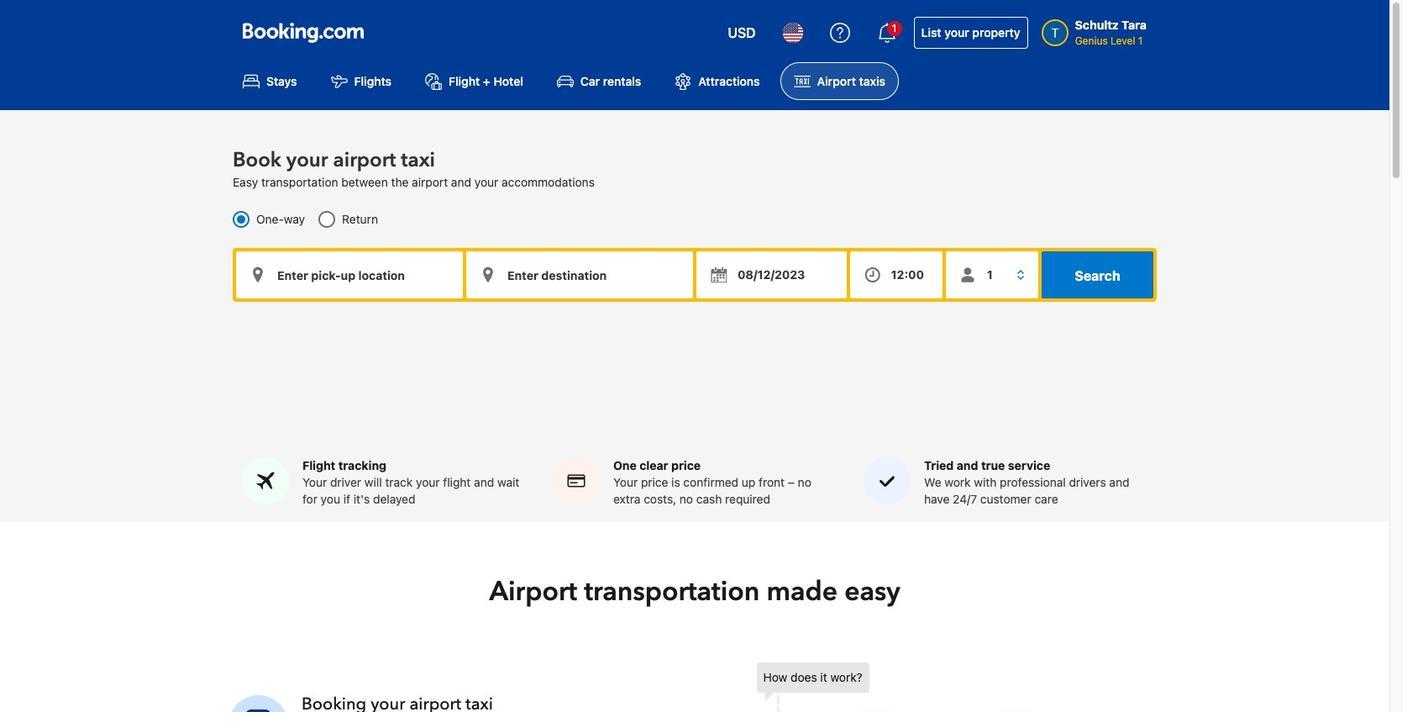Task type: describe. For each thing, give the bounding box(es) containing it.
schultz
[[1076, 18, 1119, 32]]

book your airport taxi easy transportation between the airport and your accommodations
[[233, 147, 595, 189]]

level
[[1111, 34, 1136, 47]]

0 vertical spatial no
[[798, 475, 812, 489]]

flight tracking your driver will track your flight and wait for you if it's delayed
[[303, 458, 520, 506]]

how does it work?
[[764, 670, 863, 684]]

have
[[925, 492, 950, 506]]

the
[[391, 175, 409, 189]]

search button
[[1042, 252, 1154, 299]]

delayed
[[373, 492, 416, 506]]

clear
[[640, 458, 669, 473]]

drivers
[[1070, 475, 1107, 489]]

list
[[922, 25, 942, 40]]

and inside flight tracking your driver will track your flight and wait for you if it's delayed
[[474, 475, 494, 489]]

car rentals link
[[544, 62, 655, 100]]

your left accommodations on the left top of the page
[[475, 175, 499, 189]]

service
[[1009, 458, 1051, 473]]

1 horizontal spatial booking airport taxi image
[[757, 663, 1110, 712]]

–
[[788, 475, 795, 489]]

care
[[1035, 492, 1059, 506]]

driver
[[330, 475, 362, 489]]

car
[[581, 74, 600, 89]]

hotel
[[494, 74, 524, 89]]

1 inside button
[[893, 22, 897, 34]]

your inside flight tracking your driver will track your flight and wait for you if it's delayed
[[416, 475, 440, 489]]

work
[[945, 475, 971, 489]]

required
[[726, 492, 771, 506]]

front
[[759, 475, 785, 489]]

costs,
[[644, 492, 677, 506]]

airport transportation made easy
[[490, 573, 901, 610]]

list your property link
[[914, 17, 1029, 49]]

one clear price your price is confirmed up front – no extra costs, no cash required
[[614, 458, 812, 506]]

property
[[973, 25, 1021, 40]]

flight + hotel
[[449, 74, 524, 89]]

one
[[614, 458, 637, 473]]

you
[[321, 492, 340, 506]]

confirmed
[[684, 475, 739, 489]]

way
[[284, 212, 305, 226]]

12:00
[[892, 268, 925, 282]]

and right drivers
[[1110, 475, 1130, 489]]

airport for airport transportation made easy
[[490, 573, 578, 610]]

stays link
[[229, 62, 311, 100]]

will
[[365, 475, 382, 489]]

cash
[[697, 492, 722, 506]]

return
[[342, 212, 378, 226]]

easy
[[233, 175, 258, 189]]

08/12/2023
[[738, 268, 806, 282]]

usd button
[[718, 13, 766, 53]]

up
[[742, 475, 756, 489]]

0 horizontal spatial no
[[680, 492, 694, 506]]

work?
[[831, 670, 863, 684]]

car rentals
[[581, 74, 642, 89]]

tracking
[[339, 458, 387, 473]]

Enter destination text field
[[467, 252, 694, 299]]

book
[[233, 147, 281, 174]]

flights
[[354, 74, 392, 89]]

and up work
[[957, 458, 979, 473]]

wait
[[498, 475, 520, 489]]

one-
[[256, 212, 284, 226]]

one-way
[[256, 212, 305, 226]]

airport for airport taxis
[[818, 74, 857, 89]]

24/7
[[953, 492, 978, 506]]

for
[[303, 492, 318, 506]]



Task type: locate. For each thing, give the bounding box(es) containing it.
airport down taxi
[[412, 175, 448, 189]]

Enter pick-up location text field
[[236, 252, 463, 299]]

flights link
[[317, 62, 405, 100]]

airport
[[818, 74, 857, 89], [490, 573, 578, 610]]

tried and true service we work with professional drivers and have 24/7 customer care
[[925, 458, 1130, 506]]

how
[[764, 670, 788, 684]]

with
[[975, 475, 997, 489]]

1 your from the left
[[303, 475, 327, 489]]

08/12/2023 button
[[697, 252, 847, 299]]

and right the
[[451, 175, 472, 189]]

we
[[925, 475, 942, 489]]

flight inside flight tracking your driver will track your flight and wait for you if it's delayed
[[303, 458, 336, 473]]

2 your from the left
[[614, 475, 638, 489]]

1 vertical spatial airport
[[412, 175, 448, 189]]

0 horizontal spatial 1
[[893, 22, 897, 34]]

0 horizontal spatial booking airport taxi image
[[229, 695, 288, 712]]

1 horizontal spatial transportation
[[584, 573, 760, 610]]

1
[[893, 22, 897, 34], [1139, 34, 1144, 47]]

airport taxis
[[818, 74, 886, 89]]

0 vertical spatial airport
[[818, 74, 857, 89]]

your up for
[[303, 475, 327, 489]]

0 vertical spatial transportation
[[261, 175, 338, 189]]

0 horizontal spatial flight
[[303, 458, 336, 473]]

your right the track
[[416, 475, 440, 489]]

extra
[[614, 492, 641, 506]]

it
[[821, 670, 828, 684]]

does
[[791, 670, 818, 684]]

12:00 button
[[850, 252, 943, 299]]

schultz tara genius level 1
[[1076, 18, 1147, 47]]

1 horizontal spatial 1
[[1139, 34, 1144, 47]]

attractions link
[[662, 62, 774, 100]]

easy
[[845, 573, 901, 610]]

track
[[385, 475, 413, 489]]

1 horizontal spatial price
[[672, 458, 701, 473]]

flight left "+"
[[449, 74, 480, 89]]

flight up driver
[[303, 458, 336, 473]]

airport
[[333, 147, 396, 174], [412, 175, 448, 189]]

true
[[982, 458, 1006, 473]]

1 left 'list'
[[893, 22, 897, 34]]

flight inside "link"
[[449, 74, 480, 89]]

taxi
[[401, 147, 435, 174]]

0 vertical spatial price
[[672, 458, 701, 473]]

no
[[798, 475, 812, 489], [680, 492, 694, 506]]

0 horizontal spatial price
[[641, 475, 669, 489]]

booking.com online hotel reservations image
[[243, 23, 364, 43]]

stays
[[266, 74, 297, 89]]

professional
[[1000, 475, 1066, 489]]

0 vertical spatial flight
[[449, 74, 480, 89]]

1 inside schultz tara genius level 1
[[1139, 34, 1144, 47]]

1 vertical spatial flight
[[303, 458, 336, 473]]

0 horizontal spatial your
[[303, 475, 327, 489]]

0 horizontal spatial transportation
[[261, 175, 338, 189]]

airport up between on the left top of page
[[333, 147, 396, 174]]

price up is
[[672, 458, 701, 473]]

flight
[[449, 74, 480, 89], [303, 458, 336, 473]]

attractions
[[699, 74, 760, 89]]

and
[[451, 175, 472, 189], [957, 458, 979, 473], [474, 475, 494, 489], [1110, 475, 1130, 489]]

and inside book your airport taxi easy transportation between the airport and your accommodations
[[451, 175, 472, 189]]

airport taxis link
[[781, 62, 899, 100]]

search
[[1075, 268, 1121, 284]]

flight
[[443, 475, 471, 489]]

1 vertical spatial transportation
[[584, 573, 760, 610]]

customer
[[981, 492, 1032, 506]]

+
[[483, 74, 491, 89]]

rentals
[[603, 74, 642, 89]]

no down is
[[680, 492, 694, 506]]

transportation
[[261, 175, 338, 189], [584, 573, 760, 610]]

if
[[344, 492, 351, 506]]

flight + hotel link
[[412, 62, 537, 100]]

is
[[672, 475, 681, 489]]

price down clear
[[641, 475, 669, 489]]

your inside one clear price your price is confirmed up front – no extra costs, no cash required
[[614, 475, 638, 489]]

1 vertical spatial no
[[680, 492, 694, 506]]

booking airport taxi image
[[757, 663, 1110, 712], [229, 695, 288, 712]]

1 down tara
[[1139, 34, 1144, 47]]

your
[[945, 25, 970, 40], [287, 147, 328, 174], [475, 175, 499, 189], [416, 475, 440, 489]]

tried
[[925, 458, 954, 473]]

taxis
[[860, 74, 886, 89]]

price
[[672, 458, 701, 473], [641, 475, 669, 489]]

1 vertical spatial airport
[[490, 573, 578, 610]]

1 horizontal spatial flight
[[449, 74, 480, 89]]

your inside flight tracking your driver will track your flight and wait for you if it's delayed
[[303, 475, 327, 489]]

made
[[767, 573, 838, 610]]

tara
[[1122, 18, 1147, 32]]

1 horizontal spatial airport
[[412, 175, 448, 189]]

0 horizontal spatial airport
[[333, 147, 396, 174]]

transportation inside book your airport taxi easy transportation between the airport and your accommodations
[[261, 175, 338, 189]]

your right book
[[287, 147, 328, 174]]

flight for flight tracking your driver will track your flight and wait for you if it's delayed
[[303, 458, 336, 473]]

0 vertical spatial airport
[[333, 147, 396, 174]]

no right –
[[798, 475, 812, 489]]

genius
[[1076, 34, 1109, 47]]

your right 'list'
[[945, 25, 970, 40]]

1 horizontal spatial your
[[614, 475, 638, 489]]

between
[[342, 175, 388, 189]]

0 horizontal spatial airport
[[490, 573, 578, 610]]

accommodations
[[502, 175, 595, 189]]

it's
[[354, 492, 370, 506]]

1 button
[[867, 13, 908, 53]]

list your property
[[922, 25, 1021, 40]]

flight for flight + hotel
[[449, 74, 480, 89]]

and left wait
[[474, 475, 494, 489]]

1 horizontal spatial no
[[798, 475, 812, 489]]

1 horizontal spatial airport
[[818, 74, 857, 89]]

your
[[303, 475, 327, 489], [614, 475, 638, 489]]

usd
[[728, 25, 756, 40]]

your down one
[[614, 475, 638, 489]]

1 vertical spatial price
[[641, 475, 669, 489]]



Task type: vqa. For each thing, say whether or not it's contained in the screenshot.
true
yes



